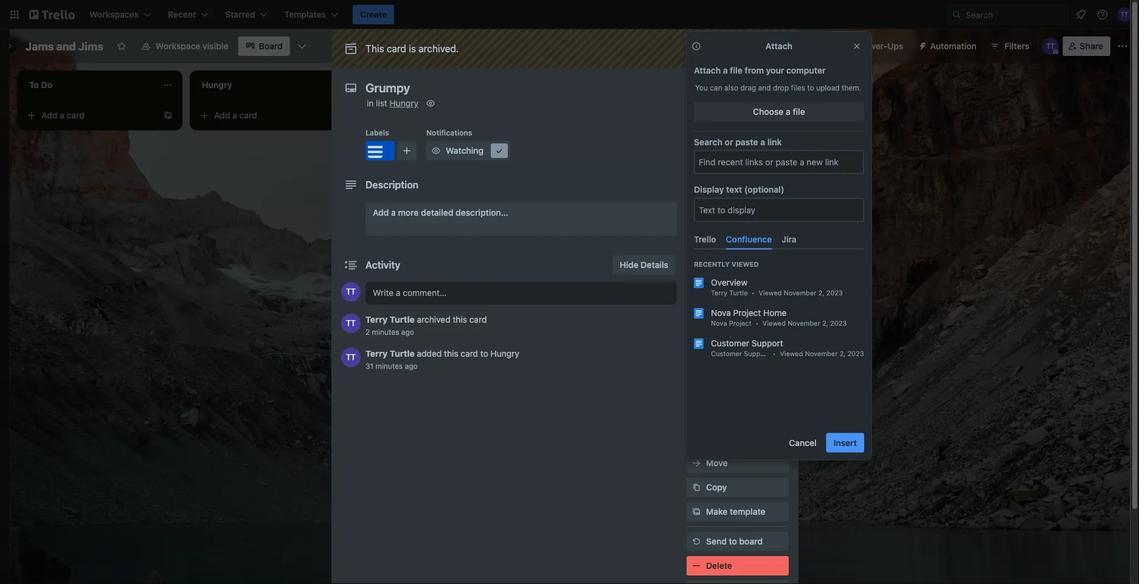 Task type: vqa. For each thing, say whether or not it's contained in the screenshot.
design
no



Task type: locate. For each thing, give the bounding box(es) containing it.
delete
[[707, 561, 733, 571]]

0 vertical spatial 2,
[[819, 289, 825, 297]]

2 vertical spatial •
[[773, 350, 777, 358]]

viewed
[[732, 260, 759, 268], [759, 289, 782, 297], [763, 319, 786, 327], [780, 350, 804, 358]]

nova down 'custom'
[[711, 308, 731, 318]]

november up customer support customer support • viewed november 2, 2023
[[788, 319, 821, 327]]

ups inside button
[[888, 41, 904, 51]]

3 add a card from the left
[[387, 110, 430, 121]]

1 vertical spatial and
[[759, 83, 772, 92]]

0 vertical spatial labels
[[366, 128, 389, 137]]

recently
[[694, 260, 730, 268]]

make template
[[707, 507, 766, 517]]

sm image inside checklist "link"
[[691, 189, 703, 201]]

2 vertical spatial terry
[[366, 349, 388, 359]]

1 vertical spatial power-ups
[[687, 318, 727, 327]]

automation
[[931, 41, 977, 51], [687, 367, 728, 376]]

0 horizontal spatial hungry
[[390, 98, 419, 108]]

turtle inside overview terry turtle • viewed november 2, 2023
[[730, 289, 748, 297]]

2,
[[819, 289, 825, 297], [823, 319, 829, 327], [840, 350, 846, 358]]

1 vertical spatial ago
[[405, 362, 418, 371]]

sm image
[[425, 97, 437, 110], [691, 140, 703, 152], [430, 145, 442, 157], [494, 145, 506, 157], [691, 164, 703, 176], [691, 189, 703, 201], [691, 458, 703, 470], [691, 482, 703, 494], [691, 536, 703, 548]]

0 horizontal spatial power-ups
[[687, 318, 727, 327]]

1 vertical spatial this
[[444, 349, 459, 359]]

insert
[[834, 438, 858, 448]]

show menu image
[[1117, 40, 1130, 52]]

turtle for archived this card
[[390, 315, 415, 325]]

cover
[[707, 263, 730, 273]]

0 vertical spatial list
[[782, 79, 794, 89]]

list right in
[[376, 98, 388, 108]]

cover link
[[687, 258, 789, 278]]

1 vertical spatial file
[[793, 107, 806, 117]]

2 horizontal spatial •
[[773, 350, 777, 358]]

custom fields
[[707, 287, 764, 297]]

turtle for added this card to hungry
[[390, 349, 415, 359]]

terry turtle (terryturtle) image
[[1118, 7, 1133, 22], [1043, 38, 1060, 55], [341, 282, 361, 302], [341, 314, 361, 334], [341, 348, 361, 368]]

search image
[[952, 10, 962, 19]]

this inside the terry turtle archived this card 2 minutes ago
[[453, 315, 467, 325]]

close popover image
[[853, 41, 862, 51]]

attach up you
[[694, 65, 721, 75]]

sm image inside automation button
[[914, 37, 931, 54]]

add a card for 1st create from template… image from the left
[[41, 110, 85, 121]]

2 customer from the top
[[711, 350, 742, 358]]

board
[[740, 537, 763, 547]]

0 horizontal spatial add a card
[[41, 110, 85, 121]]

power- right list item icon
[[725, 336, 753, 346]]

1 add a card from the left
[[41, 110, 85, 121]]

1 vertical spatial list item image
[[694, 309, 704, 319]]

this card is archived.
[[366, 43, 459, 54]]

1 nova from the top
[[711, 308, 731, 318]]

viewed inside overview terry turtle • viewed november 2, 2023
[[759, 289, 782, 297]]

to inside terry turtle added this card to hungry 31 minutes ago
[[481, 349, 489, 359]]

this
[[366, 43, 384, 54]]

viewed inside nova project home nova project • viewed november 2, 2023
[[763, 319, 786, 327]]

sm image for checklist
[[691, 189, 703, 201]]

list item image
[[694, 278, 704, 288], [694, 309, 704, 319]]

choose a file element
[[694, 102, 865, 122]]

list
[[782, 79, 794, 89], [376, 98, 388, 108]]

and right drag
[[759, 83, 772, 92]]

1 vertical spatial terry
[[366, 315, 388, 325]]

add a card button
[[22, 106, 158, 125], [195, 106, 331, 125], [368, 106, 504, 125]]

1 horizontal spatial power-ups
[[860, 41, 904, 51]]

list item image down recently
[[694, 278, 704, 288]]

turtle inside terry turtle added this card to hungry 31 minutes ago
[[390, 349, 415, 359]]

sm image up 'display'
[[691, 164, 703, 176]]

1 horizontal spatial power-
[[725, 336, 753, 346]]

automation down search "icon"
[[931, 41, 977, 51]]

2023 inside nova project home nova project • viewed november 2, 2023
[[831, 319, 847, 327]]

2, inside customer support customer support • viewed november 2, 2023
[[840, 350, 846, 358]]

workspace visible
[[156, 41, 229, 51]]

1 horizontal spatial file
[[793, 107, 806, 117]]

0 vertical spatial terry
[[711, 289, 728, 297]]

sm image down add to card
[[691, 140, 703, 152]]

share button
[[1064, 37, 1111, 56]]

create from template… image
[[336, 111, 346, 121]]

1 vertical spatial 2,
[[823, 319, 829, 327]]

fields
[[740, 287, 764, 297]]

minutes right 31
[[376, 362, 403, 371]]

sm image down notifications
[[430, 145, 442, 157]]

to right added
[[481, 349, 489, 359]]

and
[[56, 40, 76, 53], [759, 83, 772, 92]]

2 horizontal spatial power-
[[860, 41, 888, 51]]

card inside the terry turtle archived this card 2 minutes ago
[[470, 315, 487, 325]]

0 vertical spatial minutes
[[372, 328, 400, 337]]

minutes right 2
[[372, 328, 400, 337]]

delete link
[[687, 557, 789, 576]]

list item image inside overview option
[[694, 278, 704, 288]]

power-ups up list item icon
[[687, 318, 727, 327]]

them.
[[842, 83, 862, 92]]

this for archived
[[453, 315, 467, 325]]

sm image for cover
[[691, 262, 703, 274]]

1 horizontal spatial add a card button
[[195, 106, 331, 125]]

labels up 'display'
[[707, 165, 733, 175]]

0 horizontal spatial automation
[[687, 367, 728, 376]]

sm image left copy
[[691, 482, 703, 494]]

0 vertical spatial november
[[784, 289, 817, 297]]

file down files
[[793, 107, 806, 117]]

1 vertical spatial ups
[[713, 318, 727, 327]]

project down fields
[[734, 308, 762, 318]]

turtle up 2 minutes ago link
[[390, 315, 415, 325]]

0 vertical spatial list item image
[[694, 278, 704, 288]]

terry inside the terry turtle archived this card 2 minutes ago
[[366, 315, 388, 325]]

customer right list item icon
[[711, 338, 750, 348]]

sm image
[[914, 37, 931, 54], [691, 262, 703, 274], [691, 506, 703, 519], [691, 561, 703, 573]]

you
[[696, 83, 708, 92]]

2 vertical spatial november
[[806, 350, 838, 358]]

sm image inside delete link
[[691, 561, 703, 573]]

0 vertical spatial power-ups
[[860, 41, 904, 51]]

0 vertical spatial 2023
[[827, 289, 844, 297]]

this right archived
[[453, 315, 467, 325]]

2 add a card button from the left
[[195, 106, 331, 125]]

this right added
[[444, 349, 459, 359]]

0 horizontal spatial •
[[752, 289, 755, 297]]

this inside terry turtle added this card to hungry 31 minutes ago
[[444, 349, 459, 359]]

list item image
[[694, 339, 704, 349]]

2023 inside customer support customer support • viewed november 2, 2023
[[848, 350, 865, 358]]

1 vertical spatial minutes
[[376, 362, 403, 371]]

viewed down attachment button
[[732, 260, 759, 268]]

1 horizontal spatial list
[[782, 79, 794, 89]]

1 horizontal spatial add a card
[[214, 110, 257, 121]]

board link
[[238, 37, 290, 56]]

1 list item image from the top
[[694, 278, 704, 288]]

2 nova from the top
[[711, 319, 728, 327]]

attach a file from your computer
[[694, 65, 826, 75]]

list down your
[[782, 79, 794, 89]]

text
[[727, 185, 743, 195]]

2 horizontal spatial ups
[[888, 41, 904, 51]]

ago inside the terry turtle archived this card 2 minutes ago
[[402, 328, 414, 337]]

sm image inside make template link
[[691, 506, 703, 519]]

0 vertical spatial nova
[[711, 308, 731, 318]]

sm image left delete
[[691, 561, 703, 573]]

project up add power-ups
[[730, 319, 752, 327]]

activity
[[366, 260, 401, 271]]

0 vertical spatial power-
[[860, 41, 888, 51]]

hide details
[[620, 260, 669, 270]]

hungry link
[[390, 98, 419, 108]]

november inside customer support customer support • viewed november 2, 2023
[[806, 350, 838, 358]]

viewed down home
[[763, 319, 786, 327]]

sm image down actions at the right bottom of the page
[[691, 458, 703, 470]]

Search field
[[962, 5, 1069, 24]]

labels up the color: blue, title: none "icon"
[[366, 128, 389, 137]]

2023
[[827, 289, 844, 297], [831, 319, 847, 327], [848, 350, 865, 358]]

create from template… image
[[163, 111, 173, 121], [682, 111, 691, 121]]

power-
[[860, 41, 888, 51], [687, 318, 713, 327], [725, 336, 753, 346]]

ups up add power-ups
[[713, 318, 727, 327]]

trello
[[694, 234, 717, 245]]

2 vertical spatial turtle
[[390, 349, 415, 359]]

sm image left cover on the top right
[[691, 262, 703, 274]]

ups
[[888, 41, 904, 51], [713, 318, 727, 327], [753, 336, 769, 346]]

power-ups up them.
[[860, 41, 904, 51]]

in
[[367, 98, 374, 108]]

sm image inside copy link
[[691, 482, 703, 494]]

0 horizontal spatial add a card button
[[22, 106, 158, 125]]

2 add a card from the left
[[214, 110, 257, 121]]

1 vertical spatial customer
[[711, 350, 742, 358]]

sm image inside send to board link
[[691, 536, 703, 548]]

another
[[749, 79, 780, 89]]

turtle down overview
[[730, 289, 748, 297]]

dates button
[[687, 209, 789, 229]]

0 horizontal spatial file
[[730, 65, 743, 75]]

attach up your
[[766, 41, 793, 51]]

and inside board name text field
[[56, 40, 76, 53]]

1 vertical spatial 2023
[[831, 319, 847, 327]]

terry up 31
[[366, 349, 388, 359]]

labels
[[366, 128, 389, 137], [707, 165, 733, 175]]

november
[[784, 289, 817, 297], [788, 319, 821, 327], [806, 350, 838, 358]]

power- up them.
[[860, 41, 888, 51]]

sm image inside labels link
[[691, 164, 703, 176]]

0 horizontal spatial ups
[[713, 318, 727, 327]]

1 horizontal spatial create from template… image
[[682, 111, 691, 121]]

0 vertical spatial automation
[[931, 41, 977, 51]]

to up search
[[703, 124, 711, 132]]

terry down overview
[[711, 289, 728, 297]]

sm image inside members link
[[691, 140, 703, 152]]

sm image left checklist
[[691, 189, 703, 201]]

paste
[[736, 137, 759, 147]]

support down add power-ups
[[744, 350, 770, 358]]

ups down nova project home nova project • viewed november 2, 2023
[[753, 336, 769, 346]]

1 add a card button from the left
[[22, 106, 158, 125]]

ago down added
[[405, 362, 418, 371]]

sm image for send to board
[[691, 536, 703, 548]]

1 horizontal spatial and
[[759, 83, 772, 92]]

customer
[[711, 338, 750, 348], [711, 350, 742, 358]]

0 horizontal spatial create from template… image
[[163, 111, 173, 121]]

1 vertical spatial hungry
[[491, 349, 520, 359]]

november down nova project home nova project • viewed november 2, 2023
[[806, 350, 838, 358]]

2 list item image from the top
[[694, 309, 704, 319]]

0 vertical spatial turtle
[[730, 289, 748, 297]]

power-ups inside button
[[860, 41, 904, 51]]

recently viewed
[[694, 260, 759, 268]]

0 horizontal spatial and
[[56, 40, 76, 53]]

ups right close popover image
[[888, 41, 904, 51]]

• inside overview terry turtle • viewed november 2, 2023
[[752, 289, 755, 297]]

sm image left make
[[691, 506, 703, 519]]

0 vertical spatial attach
[[766, 41, 793, 51]]

this for added
[[444, 349, 459, 359]]

viewed inside customer support customer support • viewed november 2, 2023
[[780, 350, 804, 358]]

1 vertical spatial power-
[[687, 318, 713, 327]]

0 horizontal spatial list
[[376, 98, 388, 108]]

1 vertical spatial turtle
[[390, 315, 415, 325]]

automation inside button
[[931, 41, 977, 51]]

star or unstar board image
[[117, 41, 127, 51]]

turtle inside the terry turtle archived this card 2 minutes ago
[[390, 315, 415, 325]]

0 horizontal spatial labels
[[366, 128, 389, 137]]

recently viewed list box
[[685, 272, 875, 363]]

sm image right power-ups button
[[914, 37, 931, 54]]

0 vertical spatial this
[[453, 315, 467, 325]]

1 horizontal spatial ups
[[753, 336, 769, 346]]

power- up list item icon
[[687, 318, 713, 327]]

automation down list item icon
[[687, 367, 728, 376]]

sm image for automation
[[914, 37, 931, 54]]

power-ups
[[860, 41, 904, 51], [687, 318, 727, 327]]

•
[[752, 289, 755, 297], [756, 319, 759, 327], [773, 350, 777, 358]]

0 horizontal spatial attach
[[694, 65, 721, 75]]

terry up 2
[[366, 315, 388, 325]]

add a card
[[41, 110, 85, 121], [214, 110, 257, 121], [387, 110, 430, 121]]

1 horizontal spatial automation
[[931, 41, 977, 51]]

1 horizontal spatial •
[[756, 319, 759, 327]]

sm image inside cover link
[[691, 262, 703, 274]]

0 vertical spatial and
[[56, 40, 76, 53]]

support down nova project home nova project • viewed november 2, 2023
[[752, 338, 784, 348]]

file for attach
[[730, 65, 743, 75]]

file up the also
[[730, 65, 743, 75]]

0 vertical spatial customer
[[711, 338, 750, 348]]

terry turtle (terryturtle) image inside primary element
[[1118, 7, 1133, 22]]

2, inside nova project home nova project • viewed november 2, 2023
[[823, 319, 829, 327]]

1 vertical spatial november
[[788, 319, 821, 327]]

and left jims
[[56, 40, 76, 53]]

terry inside terry turtle added this card to hungry 31 minutes ago
[[366, 349, 388, 359]]

2 vertical spatial 2023
[[848, 350, 865, 358]]

or
[[725, 137, 734, 147]]

terry
[[711, 289, 728, 297], [366, 315, 388, 325], [366, 349, 388, 359]]

sm image for delete
[[691, 561, 703, 573]]

card
[[387, 43, 407, 54], [67, 110, 85, 121], [240, 110, 257, 121], [412, 110, 430, 121], [713, 124, 729, 132], [470, 315, 487, 325], [461, 349, 478, 359]]

0 notifications image
[[1074, 7, 1089, 22]]

1 vertical spatial labels
[[707, 165, 733, 175]]

watching button
[[427, 141, 511, 161]]

viewed up home
[[759, 289, 782, 297]]

1 vertical spatial nova
[[711, 319, 728, 327]]

0 vertical spatial •
[[752, 289, 755, 297]]

from
[[745, 65, 764, 75]]

1 vertical spatial project
[[730, 319, 752, 327]]

• inside nova project home nova project • viewed november 2, 2023
[[756, 319, 759, 327]]

2 horizontal spatial add a card button
[[368, 106, 504, 125]]

ago up 31 minutes ago link
[[402, 328, 414, 337]]

project
[[734, 308, 762, 318], [730, 319, 752, 327]]

jams
[[26, 40, 54, 53]]

home
[[764, 308, 787, 318]]

sm image inside 'move' link
[[691, 458, 703, 470]]

1 horizontal spatial hungry
[[491, 349, 520, 359]]

tab list
[[690, 230, 870, 250]]

viewed down nova project home nova project • viewed november 2, 2023
[[780, 350, 804, 358]]

1 vertical spatial attach
[[694, 65, 721, 75]]

customer down add power-ups
[[711, 350, 742, 358]]

terry turtle added this card to hungry 31 minutes ago
[[366, 349, 520, 371]]

display
[[694, 185, 725, 195]]

1 vertical spatial •
[[756, 319, 759, 327]]

1 horizontal spatial attach
[[766, 41, 793, 51]]

nova up add power-ups
[[711, 319, 728, 327]]

list item image inside "nova project home" option
[[694, 309, 704, 319]]

2 horizontal spatial add a card
[[387, 110, 430, 121]]

you can also drag and drop files to upload them.
[[696, 83, 862, 92]]

make
[[707, 507, 728, 517]]

ago
[[402, 328, 414, 337], [405, 362, 418, 371]]

turtle up 31 minutes ago link
[[390, 349, 415, 359]]

hungry
[[390, 98, 419, 108], [491, 349, 520, 359]]

support
[[752, 338, 784, 348], [744, 350, 770, 358]]

november up home
[[784, 289, 817, 297]]

2 vertical spatial 2,
[[840, 350, 846, 358]]

to
[[808, 83, 815, 92], [703, 124, 711, 132], [481, 349, 489, 359], [729, 537, 738, 547]]

0 vertical spatial file
[[730, 65, 743, 75]]

0 vertical spatial ago
[[402, 328, 414, 337]]

None text field
[[360, 77, 761, 99]]

list item image up list item icon
[[694, 309, 704, 319]]

sm image left send
[[691, 536, 703, 548]]

copy
[[707, 483, 727, 493]]

0 vertical spatial ups
[[888, 41, 904, 51]]



Task type: describe. For each thing, give the bounding box(es) containing it.
sm image for move
[[691, 458, 703, 470]]

customer support customer support • viewed november 2, 2023
[[711, 338, 865, 358]]

search or paste a link
[[694, 137, 782, 147]]

sm image for copy
[[691, 482, 703, 494]]

tab list containing trello
[[690, 230, 870, 250]]

overview terry turtle • viewed november 2, 2023
[[711, 278, 844, 297]]

jims
[[78, 40, 103, 53]]

choose
[[754, 107, 784, 117]]

move link
[[687, 454, 789, 473]]

add to card
[[687, 124, 729, 132]]

more
[[398, 208, 419, 218]]

2
[[366, 328, 370, 337]]

filters button
[[987, 37, 1034, 56]]

custom fields button
[[687, 286, 789, 298]]

send to board
[[707, 537, 763, 547]]

create
[[360, 9, 387, 19]]

actions
[[687, 441, 714, 450]]

in list hungry
[[367, 98, 419, 108]]

customize views image
[[296, 40, 308, 52]]

description…
[[456, 208, 509, 218]]

custom
[[707, 287, 738, 297]]

add a card for create from template… icon
[[214, 110, 257, 121]]

terry turtle archived this card 2 minutes ago
[[366, 315, 487, 337]]

confluence
[[726, 234, 772, 245]]

add a more detailed description…
[[373, 208, 509, 218]]

dates
[[707, 214, 730, 224]]

workspace
[[156, 41, 201, 51]]

attach for attach a file from your computer
[[694, 65, 721, 75]]

files
[[792, 83, 806, 92]]

2, inside overview terry turtle • viewed november 2, 2023
[[819, 289, 825, 297]]

minutes inside the terry turtle archived this card 2 minutes ago
[[372, 328, 400, 337]]

sm image for labels
[[691, 164, 703, 176]]

detailed
[[421, 208, 454, 218]]

link
[[768, 137, 782, 147]]

checklist link
[[687, 185, 789, 204]]

hungry inside terry turtle added this card to hungry 31 minutes ago
[[491, 349, 520, 359]]

attach for attach
[[766, 41, 793, 51]]

3 add a card button from the left
[[368, 106, 504, 125]]

1 customer from the top
[[711, 338, 750, 348]]

overview
[[711, 278, 748, 288]]

card inside terry turtle added this card to hungry 31 minutes ago
[[461, 349, 478, 359]]

2 minutes ago link
[[366, 328, 414, 337]]

add another list button
[[708, 71, 874, 97]]

1 vertical spatial automation
[[687, 367, 728, 376]]

archived
[[417, 315, 451, 325]]

add another list
[[730, 79, 794, 89]]

visible
[[203, 41, 229, 51]]

terry for added this card to hungry
[[366, 349, 388, 359]]

create button
[[353, 5, 394, 24]]

sm image for watching
[[430, 145, 442, 157]]

Write a comment text field
[[366, 282, 677, 304]]

power-ups button
[[835, 37, 911, 56]]

display text (optional)
[[694, 185, 785, 195]]

0 horizontal spatial power-
[[687, 318, 713, 327]]

description
[[366, 179, 419, 191]]

members link
[[687, 136, 789, 156]]

template
[[730, 507, 766, 517]]

1 horizontal spatial labels
[[707, 165, 733, 175]]

to right send
[[729, 537, 738, 547]]

november inside nova project home nova project • viewed november 2, 2023
[[788, 319, 821, 327]]

your
[[767, 65, 785, 75]]

sm image right watching
[[494, 145, 506, 157]]

1 vertical spatial list
[[376, 98, 388, 108]]

2 vertical spatial power-
[[725, 336, 753, 346]]

open information menu image
[[1097, 9, 1109, 21]]

sm image right hungry link
[[425, 97, 437, 110]]

power- inside button
[[860, 41, 888, 51]]

0 vertical spatial hungry
[[390, 98, 419, 108]]

file for choose
[[793, 107, 806, 117]]

send to board link
[[687, 533, 789, 552]]

add power-ups link
[[687, 331, 789, 351]]

notifications
[[427, 128, 473, 137]]

computer
[[787, 65, 826, 75]]

move
[[707, 459, 728, 469]]

hide
[[620, 260, 639, 270]]

Board name text field
[[19, 37, 109, 56]]

added
[[417, 349, 442, 359]]

drop
[[774, 83, 789, 92]]

list item image for nova
[[694, 309, 704, 319]]

switch to… image
[[9, 9, 21, 21]]

sm image for make template
[[691, 506, 703, 519]]

2 vertical spatial ups
[[753, 336, 769, 346]]

labels link
[[687, 161, 789, 180]]

archived.
[[419, 43, 459, 54]]

choose a file
[[754, 107, 806, 117]]

color: blue, title: none image
[[366, 141, 395, 161]]

2023 inside overview terry turtle • viewed november 2, 2023
[[827, 289, 844, 297]]

list item image for overview
[[694, 278, 704, 288]]

add a card button for create from template… icon
[[195, 106, 331, 125]]

attachment button
[[687, 234, 789, 253]]

board
[[259, 41, 283, 51]]

jams and jims
[[26, 40, 103, 53]]

• inside customer support customer support • viewed november 2, 2023
[[773, 350, 777, 358]]

cancel
[[789, 438, 817, 448]]

attachment
[[707, 238, 754, 248]]

Display text (optional) field
[[696, 199, 864, 221]]

is
[[409, 43, 416, 54]]

sm image for members
[[691, 140, 703, 152]]

hide details link
[[613, 256, 676, 275]]

31 minutes ago link
[[366, 362, 418, 371]]

also
[[725, 83, 739, 92]]

to right files
[[808, 83, 815, 92]]

1 vertical spatial support
[[744, 350, 770, 358]]

add power-ups
[[707, 336, 769, 346]]

0 vertical spatial project
[[734, 308, 762, 318]]

more info image
[[692, 41, 702, 51]]

terry inside overview terry turtle • viewed november 2, 2023
[[711, 289, 728, 297]]

cancel button
[[782, 433, 824, 453]]

add a more detailed description… link
[[366, 202, 677, 236]]

ago inside terry turtle added this card to hungry 31 minutes ago
[[405, 362, 418, 371]]

checklist
[[707, 190, 744, 200]]

terry for archived this card
[[366, 315, 388, 325]]

0 vertical spatial support
[[752, 338, 784, 348]]

31
[[366, 362, 374, 371]]

(optional)
[[745, 185, 785, 195]]

add a card button for 1st create from template… image from the left
[[22, 106, 158, 125]]

primary element
[[0, 0, 1140, 29]]

2 create from template… image from the left
[[682, 111, 691, 121]]

1 create from template… image from the left
[[163, 111, 173, 121]]

nova project home nova project • viewed november 2, 2023
[[711, 308, 847, 327]]

overview option
[[685, 272, 875, 302]]

can
[[710, 83, 723, 92]]

search
[[694, 137, 723, 147]]

november inside overview terry turtle • viewed november 2, 2023
[[784, 289, 817, 297]]

Search or paste a link field
[[696, 151, 864, 173]]

customer support option
[[685, 333, 875, 363]]

filters
[[1005, 41, 1030, 51]]

nova project home option
[[685, 302, 875, 333]]

workspace visible button
[[134, 37, 236, 56]]

minutes inside terry turtle added this card to hungry 31 minutes ago
[[376, 362, 403, 371]]

members
[[707, 141, 744, 151]]

add inside button
[[730, 79, 746, 89]]

jira
[[782, 234, 797, 245]]

details
[[641, 260, 669, 270]]

share
[[1081, 41, 1104, 51]]

list inside add another list button
[[782, 79, 794, 89]]



